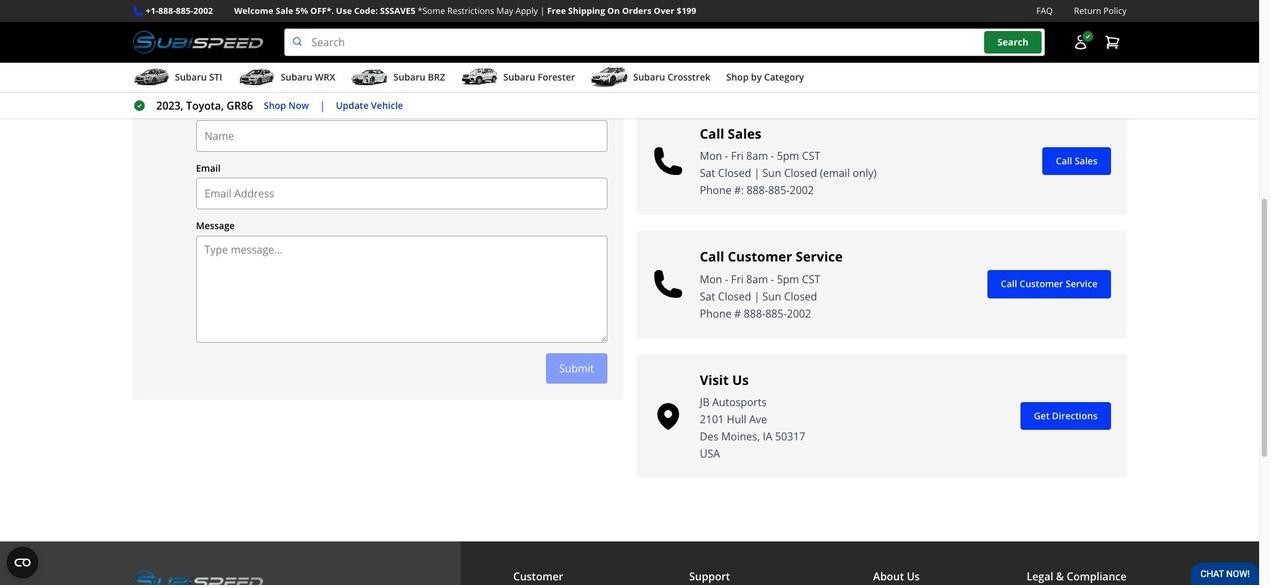 Task type: vqa. For each thing, say whether or not it's contained in the screenshot.
a subaru wrx thumbnail image
yes



Task type: describe. For each thing, give the bounding box(es) containing it.
2 subispeed logo image from the top
[[133, 569, 263, 586]]

1 subispeed logo image from the top
[[133, 29, 263, 56]]

button image
[[1072, 34, 1088, 50]]

a subaru crosstrek thumbnail image image
[[591, 68, 628, 87]]

search input field
[[284, 29, 1045, 56]]

name text field
[[196, 120, 607, 152]]

a subaru forester thumbnail image image
[[461, 68, 498, 87]]



Task type: locate. For each thing, give the bounding box(es) containing it.
0 vertical spatial subispeed logo image
[[133, 29, 263, 56]]

subispeed logo image
[[133, 29, 263, 56], [133, 569, 263, 586]]

1 vertical spatial subispeed logo image
[[133, 569, 263, 586]]

a subaru sti thumbnail image image
[[133, 68, 170, 87]]

a subaru wrx thumbnail image image
[[238, 68, 275, 87]]

Email Address text field
[[196, 178, 607, 210]]

Message text field
[[196, 236, 607, 343]]

open widget image
[[7, 547, 38, 579]]

a subaru brz thumbnail image image
[[351, 68, 388, 87]]



